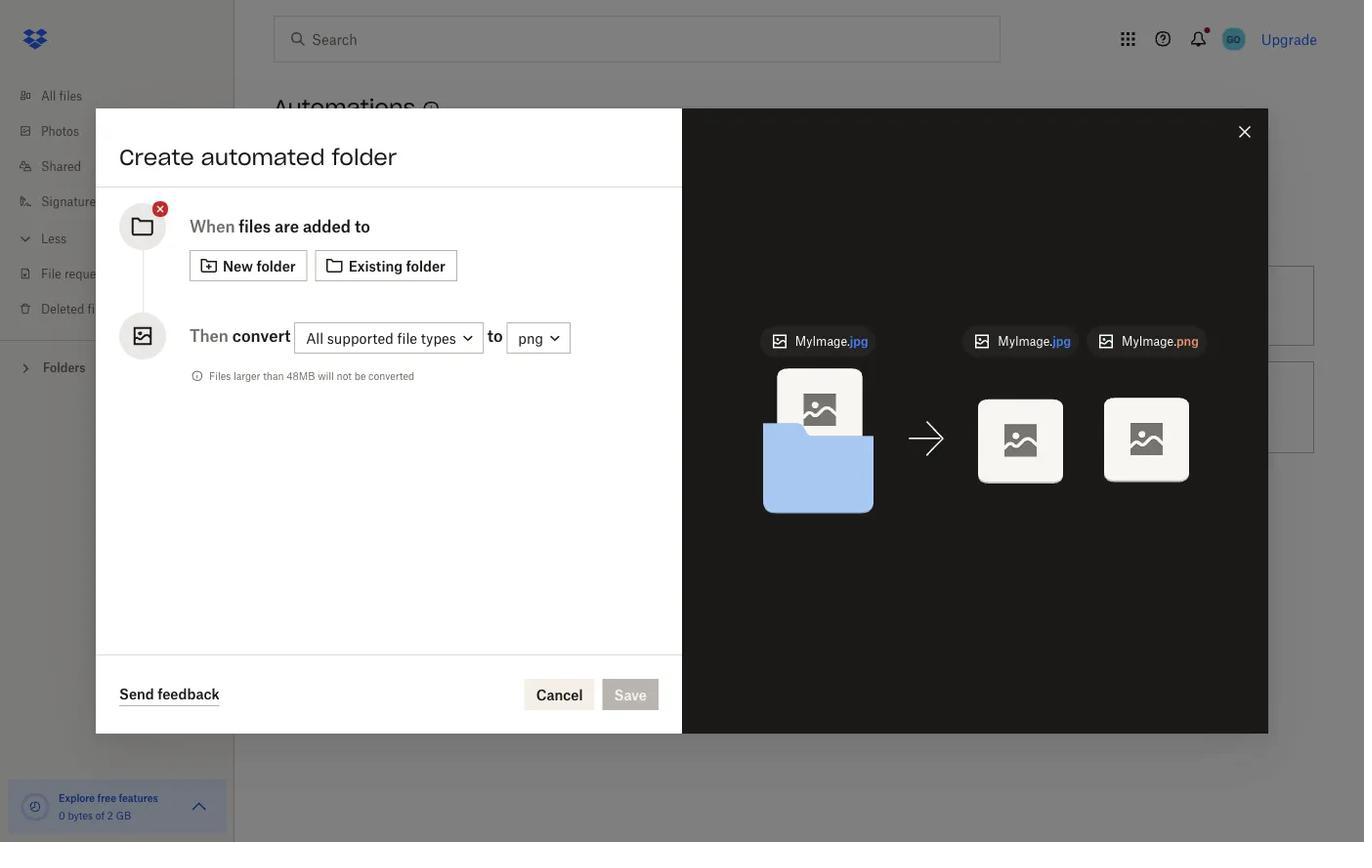 Task type: vqa. For each thing, say whether or not it's contained in the screenshot.
as…
no



Task type: locate. For each thing, give the bounding box(es) containing it.
add an automation
[[274, 219, 430, 239]]

1 horizontal spatial myimage. jpg
[[998, 334, 1071, 349]]

convert inside choose an image format to convert files to
[[532, 389, 581, 405]]

to right added
[[355, 217, 370, 236]]

format right a at the top right of the page
[[793, 389, 836, 405]]

create
[[119, 144, 194, 171]]

jpg
[[850, 334, 868, 349], [1053, 334, 1071, 349]]

signatures link
[[16, 184, 235, 219]]

when files are added to
[[190, 217, 370, 236]]

2 format from the left
[[793, 389, 836, 405]]

list
[[0, 66, 235, 340]]

0 horizontal spatial jpg
[[850, 334, 868, 349]]

list containing all files
[[0, 66, 235, 340]]

all for all files
[[41, 88, 56, 103]]

all files link
[[16, 78, 235, 113]]

files inside create automated folder dialog
[[239, 217, 271, 236]]

photos link
[[16, 113, 235, 149]]

format for image
[[469, 389, 512, 405]]

files for when
[[239, 217, 271, 236]]

0 vertical spatial all
[[41, 88, 56, 103]]

convert inside choose a file format to convert videos to
[[856, 389, 904, 405]]

deleted files
[[41, 302, 111, 316]]

folder right existing
[[406, 258, 445, 274]]

folder inside button
[[406, 258, 445, 274]]

an
[[310, 219, 331, 239], [405, 389, 421, 405]]

to down converted
[[383, 410, 396, 427]]

folder inside button
[[256, 258, 296, 274]]

myimage. jpg up choose a file format to convert videos to
[[795, 334, 868, 349]]

files larger than 48mb will not be converted
[[209, 370, 415, 382]]

unzip
[[1057, 399, 1095, 416]]

1 choose from the left
[[353, 389, 402, 405]]

less image
[[16, 229, 35, 249]]

format
[[469, 389, 512, 405], [793, 389, 836, 405]]

0 horizontal spatial all
[[41, 88, 56, 103]]

to down a at the top right of the page
[[750, 410, 763, 427]]

existing folder button
[[315, 250, 457, 281]]

choose down converted
[[353, 389, 402, 405]]

to left png popup button
[[487, 326, 503, 345]]

an right add
[[310, 219, 331, 239]]

send feedback
[[119, 686, 220, 703]]

file left types
[[397, 330, 417, 346]]

file for a
[[769, 389, 789, 405]]

myimage. jpg
[[795, 334, 868, 349], [998, 334, 1071, 349]]

0 horizontal spatial format
[[469, 389, 512, 405]]

1 horizontal spatial choose
[[705, 389, 754, 405]]

are
[[275, 217, 299, 236]]

2 horizontal spatial myimage.
[[1122, 334, 1177, 349]]

all up the photos
[[41, 88, 56, 103]]

2 jpg from the left
[[1053, 334, 1071, 349]]

png
[[518, 330, 543, 346], [1177, 334, 1199, 349]]

explore
[[59, 792, 95, 804]]

convert inside create automated folder dialog
[[232, 326, 291, 345]]

features
[[119, 792, 158, 804]]

0 vertical spatial an
[[310, 219, 331, 239]]

shared
[[41, 159, 81, 173]]

choose inside choose an image format to convert files to
[[353, 389, 402, 405]]

1 vertical spatial all
[[306, 330, 324, 346]]

be
[[354, 370, 366, 382]]

file
[[397, 330, 417, 346], [769, 389, 789, 405]]

0 horizontal spatial choose
[[353, 389, 402, 405]]

file inside choose a file format to convert videos to
[[769, 389, 789, 405]]

files
[[59, 88, 82, 103], [239, 217, 271, 236], [88, 302, 111, 316], [1099, 399, 1126, 416], [353, 410, 380, 427]]

myimage. jpg up unzip
[[998, 334, 1071, 349]]

0 vertical spatial file
[[397, 330, 417, 346]]

jpg up choose a file format to convert videos to
[[850, 334, 868, 349]]

automated
[[201, 144, 325, 171]]

upgrade link
[[1261, 31, 1317, 47]]

file right a at the top right of the page
[[769, 389, 789, 405]]

types
[[421, 330, 456, 346]]

1 horizontal spatial all
[[306, 330, 324, 346]]

png button
[[507, 322, 571, 354]]

an inside choose an image format to convert files to
[[405, 389, 421, 405]]

1 vertical spatial an
[[405, 389, 421, 405]]

1 horizontal spatial an
[[405, 389, 421, 405]]

folders
[[43, 361, 86, 375]]

convert for choose an image format to convert files to
[[532, 389, 581, 405]]

choose inside choose a file format to convert videos to
[[705, 389, 754, 405]]

existing
[[349, 258, 403, 274]]

png up unzip files button
[[1177, 334, 1199, 349]]

folder for existing folder
[[406, 258, 445, 274]]

0 horizontal spatial myimage. jpg
[[795, 334, 868, 349]]

myimage.
[[795, 334, 850, 349], [998, 334, 1053, 349], [1122, 334, 1177, 349]]

format inside choose a file format to convert videos to
[[793, 389, 836, 405]]

added
[[303, 217, 351, 236]]

files up the photos
[[59, 88, 82, 103]]

file inside popup button
[[397, 330, 417, 346]]

2 choose from the left
[[705, 389, 754, 405]]

files left are
[[239, 217, 271, 236]]

add an automation main content
[[266, 141, 1364, 842]]

format inside choose an image format to convert files to
[[469, 389, 512, 405]]

automations
[[274, 94, 416, 121]]

an down converted
[[405, 389, 421, 405]]

dropbox image
[[16, 20, 55, 59]]

png right types
[[518, 330, 543, 346]]

files down be
[[353, 410, 380, 427]]

shared link
[[16, 149, 235, 184]]

will
[[318, 370, 334, 382]]

0 horizontal spatial myimage.
[[795, 334, 850, 349]]

not
[[337, 370, 352, 382]]

automation
[[336, 219, 430, 239]]

all
[[41, 88, 56, 103], [306, 330, 324, 346]]

choose a file format to convert videos to
[[705, 389, 904, 427]]

choose a file format to convert videos to button
[[618, 354, 970, 461]]

then
[[190, 326, 229, 345]]

videos
[[705, 410, 746, 427]]

all up files larger than 48mb will not be converted
[[306, 330, 324, 346]]

format right image
[[469, 389, 512, 405]]

1 horizontal spatial format
[[793, 389, 836, 405]]

convert
[[232, 326, 291, 345], [532, 389, 581, 405], [856, 389, 904, 405]]

0 horizontal spatial folder
[[256, 258, 296, 274]]

free
[[97, 792, 116, 804]]

files right unzip
[[1099, 399, 1126, 416]]

1 horizontal spatial folder
[[332, 144, 397, 171]]

folder down "automations"
[[332, 144, 397, 171]]

click to watch a demo video image
[[420, 98, 443, 121]]

0 horizontal spatial png
[[518, 330, 543, 346]]

1 vertical spatial file
[[769, 389, 789, 405]]

folder
[[332, 144, 397, 171], [256, 258, 296, 274], [406, 258, 445, 274]]

feedback
[[157, 686, 220, 703]]

1 jpg from the left
[[850, 334, 868, 349]]

choose up videos at the right of the page
[[705, 389, 754, 405]]

1 format from the left
[[469, 389, 512, 405]]

deleted files link
[[16, 291, 235, 326]]

folder right "new"
[[256, 258, 296, 274]]

jpg up unzip
[[1053, 334, 1071, 349]]

files right deleted
[[88, 302, 111, 316]]

photos
[[41, 124, 79, 138]]

choose an image format to convert files to
[[353, 389, 581, 427]]

1 horizontal spatial jpg
[[1053, 334, 1071, 349]]

file requests link
[[16, 256, 235, 291]]

files inside button
[[1099, 399, 1126, 416]]

choose
[[353, 389, 402, 405], [705, 389, 754, 405]]

0
[[59, 810, 65, 822]]

0 horizontal spatial file
[[397, 330, 417, 346]]

cancel button
[[525, 679, 595, 711]]

0 horizontal spatial an
[[310, 219, 331, 239]]

a
[[758, 389, 765, 405]]

choose an image format to convert files to button
[[266, 354, 618, 461]]

1 horizontal spatial convert
[[532, 389, 581, 405]]

1 horizontal spatial file
[[769, 389, 789, 405]]

to
[[355, 217, 370, 236], [487, 326, 503, 345], [516, 389, 529, 405], [839, 389, 852, 405], [383, 410, 396, 427], [750, 410, 763, 427]]

add
[[274, 219, 305, 239]]

0 horizontal spatial convert
[[232, 326, 291, 345]]

2 horizontal spatial convert
[[856, 389, 904, 405]]

file for supported
[[397, 330, 417, 346]]

all inside popup button
[[306, 330, 324, 346]]

1 horizontal spatial myimage.
[[998, 334, 1053, 349]]

2 horizontal spatial folder
[[406, 258, 445, 274]]



Task type: describe. For each thing, give the bounding box(es) containing it.
an for add
[[310, 219, 331, 239]]

signatures
[[41, 194, 102, 209]]

format for file
[[793, 389, 836, 405]]

existing folder
[[349, 258, 445, 274]]

files for unzip
[[1099, 399, 1126, 416]]

unzip files button
[[970, 354, 1322, 461]]

bytes
[[68, 810, 93, 822]]

send feedback button
[[119, 683, 220, 707]]

file requests
[[41, 266, 112, 281]]

new
[[223, 258, 253, 274]]

1 myimage. jpg from the left
[[795, 334, 868, 349]]

when
[[190, 217, 235, 236]]

files
[[209, 370, 231, 382]]

2
[[107, 810, 113, 822]]

image
[[425, 389, 465, 405]]

explore free features 0 bytes of 2 gb
[[59, 792, 158, 822]]

requests
[[64, 266, 112, 281]]

2 myimage. jpg from the left
[[998, 334, 1071, 349]]

an for choose
[[405, 389, 421, 405]]

create automated folder dialog
[[96, 108, 1269, 734]]

to down png popup button
[[516, 389, 529, 405]]

folder for new folder
[[256, 258, 296, 274]]

cancel
[[536, 687, 583, 703]]

48mb
[[287, 370, 315, 382]]

upgrade
[[1261, 31, 1317, 47]]

send
[[119, 686, 154, 703]]

1 horizontal spatial png
[[1177, 334, 1199, 349]]

png inside popup button
[[518, 330, 543, 346]]

2 myimage. from the left
[[998, 334, 1053, 349]]

supported
[[327, 330, 394, 346]]

file
[[41, 266, 61, 281]]

quota usage element
[[20, 792, 51, 823]]

all supported file types
[[306, 330, 456, 346]]

choose for videos
[[705, 389, 754, 405]]

files inside choose an image format to convert files to
[[353, 410, 380, 427]]

gb
[[116, 810, 131, 822]]

larger
[[234, 370, 260, 382]]

files for all
[[59, 88, 82, 103]]

convert for choose a file format to convert videos to
[[856, 389, 904, 405]]

deleted
[[41, 302, 84, 316]]

new folder button
[[190, 250, 308, 281]]

new folder
[[223, 258, 296, 274]]

1 myimage. from the left
[[795, 334, 850, 349]]

all files
[[41, 88, 82, 103]]

all for all supported file types
[[306, 330, 324, 346]]

myimage. png
[[1122, 334, 1199, 349]]

unzip files
[[1057, 399, 1126, 416]]

create automated folder
[[119, 144, 397, 171]]

less
[[41, 231, 66, 246]]

than
[[263, 370, 284, 382]]

choose for files
[[353, 389, 402, 405]]

files for deleted
[[88, 302, 111, 316]]

to right a at the top right of the page
[[839, 389, 852, 405]]

all supported file types button
[[294, 322, 484, 354]]

of
[[96, 810, 105, 822]]

folders button
[[0, 353, 235, 382]]

converted
[[369, 370, 415, 382]]

3 myimage. from the left
[[1122, 334, 1177, 349]]



